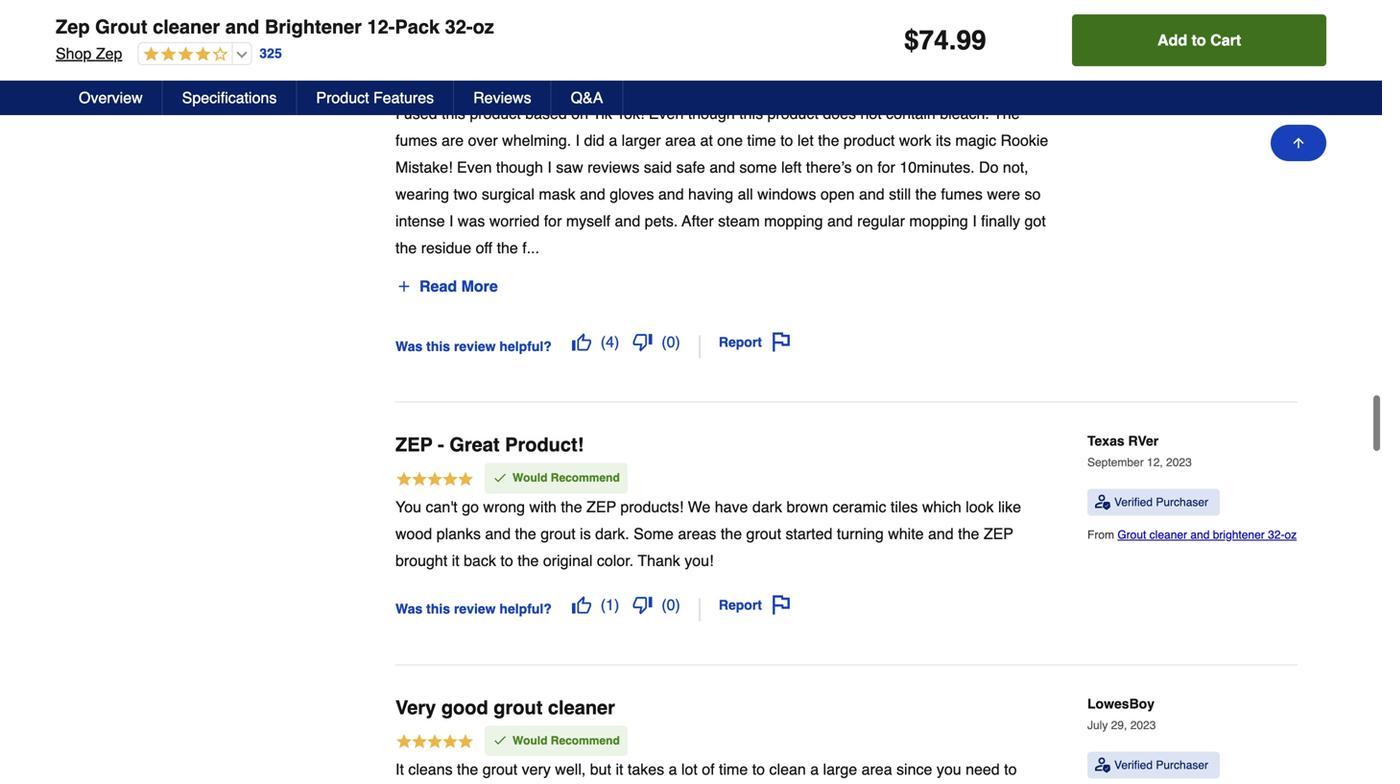 Task type: vqa. For each thing, say whether or not it's contained in the screenshot.
checkmark icon to the bottom
yes



Task type: describe. For each thing, give the bounding box(es) containing it.
3 stars image
[[396, 77, 474, 98]]

product features button
[[297, 81, 454, 115]]

1 horizontal spatial zep
[[96, 45, 122, 62]]

grout for from
[[1118, 529, 1147, 542]]

pack
[[395, 16, 440, 38]]

magic
[[956, 132, 997, 149]]

was
[[458, 212, 485, 230]]

the right off on the top of page
[[497, 239, 518, 257]]

color.
[[597, 552, 634, 570]]

4
[[606, 333, 615, 351]]

wearing
[[396, 186, 449, 203]]

the right still
[[916, 186, 937, 203]]

cart
[[1211, 31, 1242, 49]]

it inside you can't go wrong with the zep products!  we have dark brown ceramic tiles which look like wood planks and the grout is dark.  some areas the grout started turning white and the zep brought it back to the original color.  thank you!
[[452, 552, 460, 570]]

need
[[966, 761, 1000, 779]]

( 0 ) for ( 4 )
[[662, 333, 681, 351]]

worried
[[490, 212, 540, 230]]

and down gloves
[[615, 212, 641, 230]]

cleaner for brightener
[[153, 16, 220, 38]]

ceramic
[[833, 498, 887, 516]]

brightener
[[265, 16, 362, 38]]

flag image for time
[[772, 333, 791, 352]]

thumb up image for ( 1 )
[[572, 596, 591, 615]]

at
[[701, 132, 713, 149]]

it inside 'it cleans the grout very well, but it takes a lot of time to clean a large area since you need to'
[[616, 761, 624, 779]]

checkmark image for wrong
[[493, 470, 508, 486]]

5 stars image for zep
[[396, 470, 474, 491]]

original
[[543, 552, 593, 570]]

windows
[[758, 186, 817, 203]]

0 horizontal spatial zep
[[56, 16, 90, 38]]

verified purchaser icon image for product!
[[1096, 495, 1111, 511]]

after
[[682, 212, 714, 230]]

the down intense
[[396, 239, 417, 257]]

so
[[1025, 186, 1041, 203]]

area inside i used this product based on tik tok!   even though this product does not contain bleach.  the fumes are over whelming.  i did a larger area at one time to let the product work its magic rookie mistake! even though i saw reviews said safe and some left there's on for 10minutes.  do not, wearing two surgical mask and gloves and having all windows open and still the fumes were so intense i was worried for myself and pets.  after steam mopping and regular mopping i finally got the residue off the f...
[[666, 132, 696, 149]]

) for thumb up icon for ( 4 )
[[615, 333, 620, 351]]

recommend for very good grout cleaner
[[551, 735, 620, 748]]

was for i used this product based on tik tok!   even though this product does not contain bleach.  the fumes are over whelming.  i did a larger area at one time to let the product work its magic rookie mistake! even though i saw reviews said safe and some left there's on for 10minutes.  do not, wearing two surgical mask and gloves and having all windows open and still the fumes were so intense i was worried for myself and pets.  after steam mopping and regular mopping i finally got the residue off the f...
[[396, 339, 423, 354]]

10minutes.
[[900, 159, 975, 176]]

12,
[[1148, 456, 1164, 470]]

i left saw
[[548, 159, 552, 176]]

this down read
[[427, 339, 450, 354]]

0 for ( 4 )
[[667, 333, 676, 351]]

2 horizontal spatial zep
[[984, 525, 1014, 543]]

0 vertical spatial oz
[[473, 16, 494, 38]]

review for you can't go wrong with the zep products!  we have dark brown ceramic tiles which look like wood planks and the grout is dark.  some areas the grout started turning white and the zep brought it back to the original color.  thank you!
[[454, 602, 496, 617]]

add to cart button
[[1073, 14, 1327, 66]]

to left clean
[[753, 761, 765, 779]]

and down which
[[929, 525, 954, 543]]

some
[[634, 525, 674, 543]]

read more
[[420, 278, 498, 295]]

1 horizontal spatial oz
[[1285, 529, 1298, 542]]

( for thumb up icon for ( 4 )
[[601, 333, 606, 351]]

texas rver september 12, 2023
[[1088, 434, 1193, 470]]

got
[[1025, 212, 1047, 230]]

the left original
[[518, 552, 539, 570]]

since
[[897, 761, 933, 779]]

whelming.
[[502, 132, 572, 149]]

from grout cleaner and brightener 32-oz
[[1088, 529, 1298, 542]]

regular
[[858, 212, 906, 230]]

to inside i used this product based on tik tok!   even though this product does not contain bleach.  the fumes are over whelming.  i did a larger area at one time to let the product work its magic rookie mistake! even though i saw reviews said safe and some left there's on for 10minutes.  do not, wearing two surgical mask and gloves and having all windows open and still the fumes were so intense i was worried for myself and pets.  after steam mopping and regular mopping i finally got the residue off the f...
[[781, 132, 794, 149]]

texas
[[1088, 434, 1125, 449]]

would for product!
[[513, 472, 548, 485]]

good
[[442, 697, 489, 719]]

overview
[[79, 89, 143, 107]]

and up the 4.3 stars image
[[225, 16, 260, 38]]

and down open
[[828, 212, 853, 230]]

2 vertical spatial cleaner
[[548, 697, 616, 719]]

0 for ( 1 )
[[667, 596, 676, 614]]

shop
[[56, 45, 92, 62]]

do
[[980, 159, 999, 176]]

grout up checkmark image
[[494, 697, 543, 719]]

started
[[786, 525, 833, 543]]

1 horizontal spatial for
[[878, 159, 896, 176]]

2023 inside the texas rver september 12, 2023
[[1167, 456, 1193, 470]]

the down have
[[721, 525, 742, 543]]

rookie
[[1001, 132, 1049, 149]]

add to cart
[[1158, 31, 1242, 49]]

( 1 )
[[601, 596, 620, 614]]

time inside 'it cleans the grout very well, but it takes a lot of time to clean a large area since you need to'
[[719, 761, 748, 779]]

i left the finally
[[973, 212, 977, 230]]

thumb down image for ( 4 )
[[633, 333, 652, 352]]

0 horizontal spatial on
[[572, 105, 589, 123]]

1
[[606, 596, 615, 614]]

the down look
[[959, 525, 980, 543]]

0 horizontal spatial product
[[470, 105, 521, 123]]

checkmark image
[[493, 733, 508, 749]]

clean
[[770, 761, 807, 779]]

and left still
[[859, 186, 885, 203]]

report for ( 1 )
[[719, 598, 763, 613]]

is
[[580, 525, 591, 543]]

it cleans the grout very well, but it takes a lot of time to clean a large area since you need to
[[396, 761, 1036, 781]]

larger
[[622, 132, 661, 149]]

) for thumb up icon associated with ( 1 )
[[615, 596, 620, 614]]

there's
[[807, 159, 852, 176]]

wood
[[396, 525, 432, 543]]

purchaser for zep - great product!
[[1157, 496, 1209, 510]]

intense
[[396, 212, 445, 230]]

( for thumb up icon associated with ( 1 )
[[601, 596, 606, 614]]

2023 inside lowesboy july 29, 2023
[[1131, 719, 1157, 733]]

1 horizontal spatial a
[[669, 761, 678, 779]]

cleans
[[408, 761, 453, 779]]

which
[[923, 498, 962, 516]]

74
[[920, 25, 950, 56]]

of
[[702, 761, 715, 779]]

did
[[584, 132, 605, 149]]

cleaner for brightener
[[1150, 529, 1188, 542]]

this up 'are'
[[442, 105, 466, 123]]

time inside i used this product based on tik tok!   even though this product does not contain bleach.  the fumes are over whelming.  i did a larger area at one time to let the product work its magic rookie mistake! even though i saw reviews said safe and some left there's on for 10minutes.  do not, wearing two surgical mask and gloves and having all windows open and still the fumes were so intense i was worried for myself and pets.  after steam mopping and regular mopping i finally got the residue off the f...
[[748, 132, 777, 149]]

specifications
[[182, 89, 277, 107]]

tok!
[[617, 105, 645, 123]]

was this review helpful? for you can't go wrong with the zep products!  we have dark brown ceramic tiles which look like wood planks and the grout is dark.  some areas the grout started turning white and the zep brought it back to the original color.  thank you!
[[396, 602, 552, 617]]

1 horizontal spatial though
[[688, 105, 735, 123]]

were
[[988, 186, 1021, 203]]

verified for very good grout cleaner
[[1115, 759, 1153, 772]]

0 vertical spatial even
[[649, 105, 684, 123]]

verified purchaser for zep - great product!
[[1115, 496, 1209, 510]]

lowesboy july 29, 2023
[[1088, 697, 1157, 733]]

grout down dark
[[747, 525, 782, 543]]

rver
[[1129, 434, 1159, 449]]

two
[[454, 186, 478, 203]]

very
[[396, 697, 436, 719]]

helpful? for ( 1 )
[[500, 602, 552, 617]]

features
[[374, 89, 434, 107]]

takes
[[628, 761, 665, 779]]

march 1, 2023
[[1088, 63, 1162, 76]]

a inside i used this product based on tik tok!   even though this product does not contain bleach.  the fumes are over whelming.  i did a larger area at one time to let the product work its magic rookie mistake! even though i saw reviews said safe and some left there's on for 10minutes.  do not, wearing two surgical mask and gloves and having all windows open and still the fumes were so intense i was worried for myself and pets.  after steam mopping and regular mopping i finally got the residue off the f...
[[609, 132, 618, 149]]

very
[[522, 761, 551, 779]]

finally
[[982, 212, 1021, 230]]

i used this product based on tik tok!   even though this product does not contain bleach.  the fumes are over whelming.  i did a larger area at one time to let the product work its magic rookie mistake! even though i saw reviews said safe and some left there's on for 10minutes.  do not, wearing two surgical mask and gloves and having all windows open and still the fumes were so intense i was worried for myself and pets.  after steam mopping and regular mopping i finally got the residue off the f...
[[396, 105, 1049, 257]]

1 vertical spatial 32-
[[1269, 529, 1285, 542]]

1 horizontal spatial on
[[857, 159, 874, 176]]

would recommend for cleaner
[[513, 735, 620, 748]]

and left brightener
[[1191, 529, 1210, 542]]

lowesboy
[[1088, 697, 1155, 712]]

review for i used this product based on tik tok!   even though this product does not contain bleach.  the fumes are over whelming.  i did a larger area at one time to let the product work its magic rookie mistake! even though i saw reviews said safe and some left there's on for 10minutes.  do not, wearing two surgical mask and gloves and having all windows open and still the fumes were so intense i was worried for myself and pets.  after steam mopping and regular mopping i finally got the residue off the f...
[[454, 339, 496, 354]]

turning
[[837, 525, 884, 543]]

great
[[450, 434, 500, 456]]

product!
[[505, 434, 584, 456]]

all
[[738, 186, 754, 203]]

still
[[889, 186, 912, 203]]

) for thumb down icon corresponding to ( 1 )
[[676, 596, 681, 614]]

bleach.
[[940, 105, 990, 123]]

recommend for zep - great product!
[[551, 472, 620, 485]]

would for cleaner
[[513, 735, 548, 748]]

and up the pets.
[[659, 186, 684, 203]]

read more button
[[396, 271, 499, 302]]

not,
[[1004, 159, 1029, 176]]



Task type: locate. For each thing, give the bounding box(es) containing it.
thumb down image for ( 1 )
[[633, 596, 652, 615]]

1 recommend from the top
[[551, 78, 620, 92]]

surgical
[[482, 186, 535, 203]]

1 vertical spatial cleaner
[[1150, 529, 1188, 542]]

report button
[[712, 326, 798, 359], [712, 589, 798, 622]]

to inside add to cart button
[[1192, 31, 1207, 49]]

let
[[798, 132, 814, 149]]

a left 'large'
[[811, 761, 819, 779]]

)
[[615, 333, 620, 351], [676, 333, 681, 351], [615, 596, 620, 614], [676, 596, 681, 614]]

0 horizontal spatial it
[[452, 552, 460, 570]]

verified purchaser icon image
[[1096, 495, 1111, 511], [1096, 758, 1111, 773]]

mopping down still
[[910, 212, 969, 230]]

2 purchaser from the top
[[1157, 759, 1209, 772]]

0 horizontal spatial fumes
[[396, 132, 438, 149]]

not
[[861, 105, 882, 123]]

product
[[470, 105, 521, 123], [768, 105, 819, 123], [844, 132, 895, 149]]

5 stars image up the cleans
[[396, 733, 474, 754]]

to inside you can't go wrong with the zep products!  we have dark brown ceramic tiles which look like wood planks and the grout is dark.  some areas the grout started turning white and the zep brought it back to the original color.  thank you!
[[501, 552, 514, 570]]

1 purchaser from the top
[[1157, 496, 1209, 510]]

tiles
[[891, 498, 918, 516]]

would up based
[[513, 78, 548, 92]]

1 helpful? from the top
[[500, 339, 552, 354]]

tik
[[593, 105, 613, 123]]

1 verified purchaser from the top
[[1115, 496, 1209, 510]]

0 horizontal spatial a
[[609, 132, 618, 149]]

0 horizontal spatial even
[[457, 159, 492, 176]]

1 verified purchaser icon image from the top
[[1096, 495, 1111, 511]]

5 stars image
[[396, 470, 474, 491], [396, 733, 474, 754]]

0 vertical spatial verified
[[1115, 496, 1153, 510]]

0 vertical spatial flag image
[[772, 333, 791, 352]]

1 vertical spatial would
[[513, 472, 548, 485]]

oz right pack
[[473, 16, 494, 38]]

oz
[[473, 16, 494, 38], [1285, 529, 1298, 542]]

look
[[966, 498, 995, 516]]

1 vertical spatial review
[[454, 602, 496, 617]]

open
[[821, 186, 855, 203]]

0 vertical spatial 2023
[[1136, 63, 1162, 76]]

grout down checkmark image
[[483, 761, 518, 779]]

0 vertical spatial 32-
[[445, 16, 473, 38]]

a left the lot
[[669, 761, 678, 779]]

32- right brightener
[[1269, 529, 1285, 542]]

2 helpful? from the top
[[500, 602, 552, 617]]

1 vertical spatial checkmark image
[[493, 470, 508, 486]]

arrow up image
[[1292, 135, 1307, 151]]

purchaser down lowesboy july 29, 2023
[[1157, 759, 1209, 772]]

5 stars image up the can't
[[396, 470, 474, 491]]

( 0 ) for ( 1 )
[[662, 596, 681, 614]]

some
[[740, 159, 777, 176]]

product up let
[[768, 105, 819, 123]]

1 horizontal spatial mopping
[[910, 212, 969, 230]]

0 vertical spatial zep
[[396, 434, 433, 456]]

plus image
[[397, 279, 412, 295]]

1 horizontal spatial product
[[768, 105, 819, 123]]

helpful? down original
[[500, 602, 552, 617]]

0 vertical spatial report button
[[712, 326, 798, 359]]

july
[[1088, 719, 1109, 733]]

2023
[[1136, 63, 1162, 76], [1167, 456, 1193, 470], [1131, 719, 1157, 733]]

gloves
[[610, 186, 654, 203]]

2 report button from the top
[[712, 589, 798, 622]]

area left at
[[666, 132, 696, 149]]

1 vertical spatial fumes
[[941, 186, 983, 203]]

2 vertical spatial recommend
[[551, 735, 620, 748]]

2 was this review helpful? from the top
[[396, 602, 552, 617]]

it
[[396, 761, 404, 779]]

1 vertical spatial even
[[457, 159, 492, 176]]

0 vertical spatial review
[[454, 339, 496, 354]]

specifications button
[[163, 81, 297, 115]]

1 would recommend from the top
[[513, 78, 620, 92]]

you
[[937, 761, 962, 779]]

( 0 ) down thank
[[662, 596, 681, 614]]

.
[[950, 25, 957, 56]]

0 vertical spatial 0
[[667, 333, 676, 351]]

flag image
[[772, 333, 791, 352], [772, 596, 791, 615]]

very good grout cleaner
[[396, 697, 616, 719]]

based
[[526, 105, 567, 123]]

1 thumb down image from the top
[[633, 333, 652, 352]]

to left let
[[781, 132, 794, 149]]

0 vertical spatial cleaner
[[153, 16, 220, 38]]

checkmark image
[[493, 77, 508, 92], [493, 470, 508, 486]]

product down not
[[844, 132, 895, 149]]

a right did
[[609, 132, 618, 149]]

time up some
[[748, 132, 777, 149]]

2 0 from the top
[[667, 596, 676, 614]]

though up at
[[688, 105, 735, 123]]

september
[[1088, 456, 1144, 470]]

area
[[666, 132, 696, 149], [862, 761, 893, 779]]

1 vertical spatial though
[[496, 159, 543, 176]]

have
[[715, 498, 749, 516]]

thumb up image left '4'
[[572, 333, 591, 352]]

even right tok!
[[649, 105, 684, 123]]

1 review from the top
[[454, 339, 496, 354]]

( for thumb down icon corresponding to ( 1 )
[[662, 596, 667, 614]]

on right there's
[[857, 159, 874, 176]]

planks
[[437, 525, 481, 543]]

0 vertical spatial verified purchaser icon image
[[1096, 495, 1111, 511]]

left
[[782, 159, 802, 176]]

zep - great product!
[[396, 434, 584, 456]]

zep up dark.
[[587, 498, 617, 516]]

a
[[609, 132, 618, 149], [669, 761, 678, 779], [811, 761, 819, 779]]

report button for ( 4 )
[[712, 326, 798, 359]]

5 stars image for very
[[396, 733, 474, 754]]

2 verified from the top
[[1115, 759, 1153, 772]]

1 vertical spatial report
[[719, 598, 763, 613]]

0 vertical spatial checkmark image
[[493, 77, 508, 92]]

1 vertical spatial verified
[[1115, 759, 1153, 772]]

1 vertical spatial for
[[544, 212, 562, 230]]

zep left the -
[[396, 434, 433, 456]]

0 vertical spatial thumb up image
[[572, 333, 591, 352]]

thumb down image right ( 1 )
[[633, 596, 652, 615]]

0 vertical spatial for
[[878, 159, 896, 176]]

3 would from the top
[[513, 735, 548, 748]]

said
[[644, 159, 672, 176]]

2 thumb up image from the top
[[572, 596, 591, 615]]

0 vertical spatial was
[[396, 339, 423, 354]]

2 verified purchaser from the top
[[1115, 759, 1209, 772]]

2 report from the top
[[719, 598, 763, 613]]

it right but
[[616, 761, 624, 779]]

large
[[824, 761, 858, 779]]

1 vertical spatial time
[[719, 761, 748, 779]]

was this review helpful? down more
[[396, 339, 552, 354]]

like
[[999, 498, 1022, 516]]

and down the "one"
[[710, 159, 736, 176]]

was for you can't go wrong with the zep products!  we have dark brown ceramic tiles which look like wood planks and the grout is dark.  some areas the grout started turning white and the zep brought it back to the original color.  thank you!
[[396, 602, 423, 617]]

safe
[[677, 159, 706, 176]]

1 verified from the top
[[1115, 496, 1153, 510]]

2 mopping from the left
[[910, 212, 969, 230]]

1 5 stars image from the top
[[396, 470, 474, 491]]

product
[[316, 89, 369, 107]]

1 vertical spatial thumb down image
[[633, 596, 652, 615]]

verified down 29,
[[1115, 759, 1153, 772]]

0 vertical spatial recommend
[[551, 78, 620, 92]]

grout inside 'it cleans the grout very well, but it takes a lot of time to clean a large area since you need to'
[[483, 761, 518, 779]]

i left was
[[449, 212, 454, 230]]

go
[[462, 498, 479, 516]]

more
[[462, 278, 498, 295]]

shop zep
[[56, 45, 122, 62]]

purchaser up from grout cleaner and brightener 32-oz
[[1157, 496, 1209, 510]]

helpful? for ( 4 )
[[500, 339, 552, 354]]

you can't go wrong with the zep products!  we have dark brown ceramic tiles which look like wood planks and the grout is dark.  some areas the grout started turning white and the zep brought it back to the original color.  thank you!
[[396, 498, 1022, 570]]

verified purchaser icon image for cleaner
[[1096, 758, 1111, 773]]

zep up shop
[[56, 16, 90, 38]]

reviews
[[474, 89, 532, 107]]

2 review from the top
[[454, 602, 496, 617]]

0 vertical spatial time
[[748, 132, 777, 149]]

for
[[878, 159, 896, 176], [544, 212, 562, 230]]

this down brought
[[427, 602, 450, 617]]

would recommend up based
[[513, 78, 620, 92]]

from
[[1088, 529, 1115, 542]]

0 right '4'
[[667, 333, 676, 351]]

1 vertical spatial on
[[857, 159, 874, 176]]

recommend up well,
[[551, 735, 620, 748]]

though up the 'surgical'
[[496, 159, 543, 176]]

recommend
[[551, 78, 620, 92], [551, 472, 620, 485], [551, 735, 620, 748]]

zep
[[396, 434, 433, 456], [587, 498, 617, 516], [984, 525, 1014, 543]]

1 vertical spatial was this review helpful?
[[396, 602, 552, 617]]

0 down thank
[[667, 596, 676, 614]]

grout right from
[[1118, 529, 1147, 542]]

report button for ( 1 )
[[712, 589, 798, 622]]

(
[[601, 333, 606, 351], [662, 333, 667, 351], [601, 596, 606, 614], [662, 596, 667, 614]]

1 vertical spatial helpful?
[[500, 602, 552, 617]]

thumb up image for ( 4 )
[[572, 333, 591, 352]]

checkmark image for product
[[493, 77, 508, 92]]

0 vertical spatial verified purchaser
[[1115, 496, 1209, 510]]

0 vertical spatial was this review helpful?
[[396, 339, 552, 354]]

0 vertical spatial would recommend
[[513, 78, 620, 92]]

the inside 'it cleans the grout very well, but it takes a lot of time to clean a large area since you need to'
[[457, 761, 479, 779]]

0 vertical spatial ( 0 )
[[662, 333, 681, 351]]

was this review helpful?
[[396, 339, 552, 354], [396, 602, 552, 617]]

thumb up image left ( 1 )
[[572, 596, 591, 615]]

3 recommend from the top
[[551, 735, 620, 748]]

to right add
[[1192, 31, 1207, 49]]

helpful?
[[500, 339, 552, 354], [500, 602, 552, 617]]

2 horizontal spatial a
[[811, 761, 819, 779]]

area inside 'it cleans the grout very well, but it takes a lot of time to clean a large area since you need to'
[[862, 761, 893, 779]]

overview button
[[60, 81, 163, 115]]

over
[[468, 132, 498, 149]]

thank
[[638, 552, 681, 570]]

lot
[[682, 761, 698, 779]]

2 verified purchaser icon image from the top
[[1096, 758, 1111, 773]]

0 vertical spatial purchaser
[[1157, 496, 1209, 510]]

1 vertical spatial 5 stars image
[[396, 733, 474, 754]]

pets.
[[645, 212, 678, 230]]

1 checkmark image from the top
[[493, 77, 508, 92]]

grout for zep
[[95, 16, 147, 38]]

purchaser for very good grout cleaner
[[1157, 759, 1209, 772]]

does
[[823, 105, 857, 123]]

2 would from the top
[[513, 472, 548, 485]]

review down back on the left bottom
[[454, 602, 496, 617]]

was down plus "icon"
[[396, 339, 423, 354]]

to right back on the left bottom
[[501, 552, 514, 570]]

1 vertical spatial purchaser
[[1157, 759, 1209, 772]]

report
[[719, 335, 763, 350], [719, 598, 763, 613]]

it left back on the left bottom
[[452, 552, 460, 570]]

was down brought
[[396, 602, 423, 617]]

time right 'of' in the right bottom of the page
[[719, 761, 748, 779]]

1 horizontal spatial cleaner
[[548, 697, 616, 719]]

cleaner up well,
[[548, 697, 616, 719]]

1 was this review helpful? from the top
[[396, 339, 552, 354]]

dark.
[[596, 525, 630, 543]]

0 vertical spatial would
[[513, 78, 548, 92]]

are
[[442, 132, 464, 149]]

2 would recommend from the top
[[513, 472, 620, 485]]

1 vertical spatial zep
[[96, 45, 122, 62]]

2 ( 0 ) from the top
[[662, 596, 681, 614]]

1 horizontal spatial grout
[[1118, 529, 1147, 542]]

2 vertical spatial would
[[513, 735, 548, 748]]

1 vertical spatial would recommend
[[513, 472, 620, 485]]

would recommend up with
[[513, 472, 620, 485]]

2 vertical spatial 2023
[[1131, 719, 1157, 733]]

2 thumb down image from the top
[[633, 596, 652, 615]]

1 vertical spatial zep
[[587, 498, 617, 516]]

grout cleaner and brightener 32-oz link
[[1118, 529, 1298, 542]]

would up very
[[513, 735, 548, 748]]

0 vertical spatial thumb down image
[[633, 333, 652, 352]]

1 0 from the top
[[667, 333, 676, 351]]

the right let
[[818, 132, 840, 149]]

0
[[667, 333, 676, 351], [667, 596, 676, 614]]

i left did
[[576, 132, 580, 149]]

1 vertical spatial verified purchaser
[[1115, 759, 1209, 772]]

2 was from the top
[[396, 602, 423, 617]]

0 horizontal spatial for
[[544, 212, 562, 230]]

0 horizontal spatial though
[[496, 159, 543, 176]]

zep grout cleaner and brightener 12-pack 32-oz
[[56, 16, 494, 38]]

contain
[[887, 105, 936, 123]]

1 ( 0 ) from the top
[[662, 333, 681, 351]]

) for thumb down icon corresponding to ( 4 )
[[676, 333, 681, 351]]

0 horizontal spatial grout
[[95, 16, 147, 38]]

1 vertical spatial ( 0 )
[[662, 596, 681, 614]]

2 recommend from the top
[[551, 472, 620, 485]]

1 mopping from the left
[[765, 212, 824, 230]]

1 thumb up image from the top
[[572, 333, 591, 352]]

work
[[900, 132, 932, 149]]

with
[[530, 498, 557, 516]]

brightener
[[1214, 529, 1266, 542]]

4.3 stars image
[[139, 46, 228, 64]]

1 vertical spatial flag image
[[772, 596, 791, 615]]

1 flag image from the top
[[772, 333, 791, 352]]

$ 74 . 99
[[905, 25, 987, 56]]

0 vertical spatial helpful?
[[500, 339, 552, 354]]

would up with
[[513, 472, 548, 485]]

area right 'large'
[[862, 761, 893, 779]]

0 vertical spatial it
[[452, 552, 460, 570]]

verified purchaser down 12,
[[1115, 496, 1209, 510]]

i left used
[[396, 105, 400, 123]]

the right with
[[561, 498, 583, 516]]

( for thumb down icon corresponding to ( 4 )
[[662, 333, 667, 351]]

1 vertical spatial thumb up image
[[572, 596, 591, 615]]

1 horizontal spatial 32-
[[1269, 529, 1285, 542]]

recommend up tik
[[551, 78, 620, 92]]

zep down the like
[[984, 525, 1014, 543]]

product up over
[[470, 105, 521, 123]]

0 horizontal spatial cleaner
[[153, 16, 220, 38]]

review down more
[[454, 339, 496, 354]]

1 horizontal spatial zep
[[587, 498, 617, 516]]

1 vertical spatial area
[[862, 761, 893, 779]]

was this review helpful? for i used this product based on tik tok!   even though this product does not contain bleach.  the fumes are over whelming.  i did a larger area at one time to let the product work its magic rookie mistake! even though i saw reviews said safe and some left there's on for 10minutes.  do not, wearing two surgical mask and gloves and having all windows open and still the fumes were so intense i was worried for myself and pets.  after steam mopping and regular mopping i finally got the residue off the f...
[[396, 339, 552, 354]]

helpful? left ( 4 )
[[500, 339, 552, 354]]

one
[[718, 132, 743, 149]]

even down over
[[457, 159, 492, 176]]

saw
[[556, 159, 584, 176]]

2 horizontal spatial cleaner
[[1150, 529, 1188, 542]]

3 would recommend from the top
[[513, 735, 620, 748]]

cleaner up the 4.3 stars image
[[153, 16, 220, 38]]

0 horizontal spatial area
[[666, 132, 696, 149]]

and
[[225, 16, 260, 38], [710, 159, 736, 176], [580, 186, 606, 203], [659, 186, 684, 203], [859, 186, 885, 203], [615, 212, 641, 230], [828, 212, 853, 230], [485, 525, 511, 543], [929, 525, 954, 543], [1191, 529, 1210, 542]]

1 horizontal spatial even
[[649, 105, 684, 123]]

the
[[994, 105, 1020, 123]]

1 report from the top
[[719, 335, 763, 350]]

0 vertical spatial though
[[688, 105, 735, 123]]

0 vertical spatial report
[[719, 335, 763, 350]]

would recommend
[[513, 78, 620, 92], [513, 472, 620, 485], [513, 735, 620, 748]]

products!
[[621, 498, 684, 516]]

oz right brightener
[[1285, 529, 1298, 542]]

2 checkmark image from the top
[[493, 470, 508, 486]]

1 vertical spatial grout
[[1118, 529, 1147, 542]]

the down with
[[515, 525, 537, 543]]

1 vertical spatial recommend
[[551, 472, 620, 485]]

1 vertical spatial oz
[[1285, 529, 1298, 542]]

0 vertical spatial area
[[666, 132, 696, 149]]

and down the wrong
[[485, 525, 511, 543]]

on
[[572, 105, 589, 123], [857, 159, 874, 176]]

thumb up image
[[572, 333, 591, 352], [572, 596, 591, 615]]

would recommend for product!
[[513, 472, 620, 485]]

to right the need on the right bottom of the page
[[1005, 761, 1018, 779]]

1 was from the top
[[396, 339, 423, 354]]

0 vertical spatial 5 stars image
[[396, 470, 474, 491]]

would recommend up well,
[[513, 735, 620, 748]]

2 horizontal spatial product
[[844, 132, 895, 149]]

verified down the september
[[1115, 496, 1153, 510]]

thumb down image right '4'
[[633, 333, 652, 352]]

32- right pack
[[445, 16, 473, 38]]

verified purchaser for very good grout cleaner
[[1115, 759, 1209, 772]]

the right the cleans
[[457, 761, 479, 779]]

( 4 )
[[601, 333, 620, 351]]

thumb down image
[[633, 333, 652, 352], [633, 596, 652, 615]]

grout left the is
[[541, 525, 576, 543]]

1 horizontal spatial area
[[862, 761, 893, 779]]

q&a
[[571, 89, 603, 107]]

you
[[396, 498, 422, 516]]

2 5 stars image from the top
[[396, 733, 474, 754]]

this up the "one"
[[740, 105, 764, 123]]

0 vertical spatial fumes
[[396, 132, 438, 149]]

though
[[688, 105, 735, 123], [496, 159, 543, 176]]

verified purchaser down 29,
[[1115, 759, 1209, 772]]

1 vertical spatial 0
[[667, 596, 676, 614]]

and up myself
[[580, 186, 606, 203]]

0 horizontal spatial mopping
[[765, 212, 824, 230]]

0 horizontal spatial 32-
[[445, 16, 473, 38]]

for up still
[[878, 159, 896, 176]]

2023 right 1,
[[1136, 63, 1162, 76]]

1 report button from the top
[[712, 326, 798, 359]]

1 horizontal spatial fumes
[[941, 186, 983, 203]]

1 vertical spatial it
[[616, 761, 624, 779]]

verified for zep - great product!
[[1115, 496, 1153, 510]]

flag image for started
[[772, 596, 791, 615]]

checkmark image up the wrong
[[493, 470, 508, 486]]

off
[[476, 239, 493, 257]]

on left tik
[[572, 105, 589, 123]]

review
[[454, 339, 496, 354], [454, 602, 496, 617]]

report for ( 4 )
[[719, 335, 763, 350]]

0 vertical spatial zep
[[56, 16, 90, 38]]

myself
[[566, 212, 611, 230]]

back
[[464, 552, 496, 570]]

add
[[1158, 31, 1188, 49]]

zep right shop
[[96, 45, 122, 62]]

2 flag image from the top
[[772, 596, 791, 615]]

having
[[689, 186, 734, 203]]

29,
[[1112, 719, 1128, 733]]

1 vertical spatial report button
[[712, 589, 798, 622]]

1 vertical spatial verified purchaser icon image
[[1096, 758, 1111, 773]]

1 would from the top
[[513, 78, 548, 92]]



